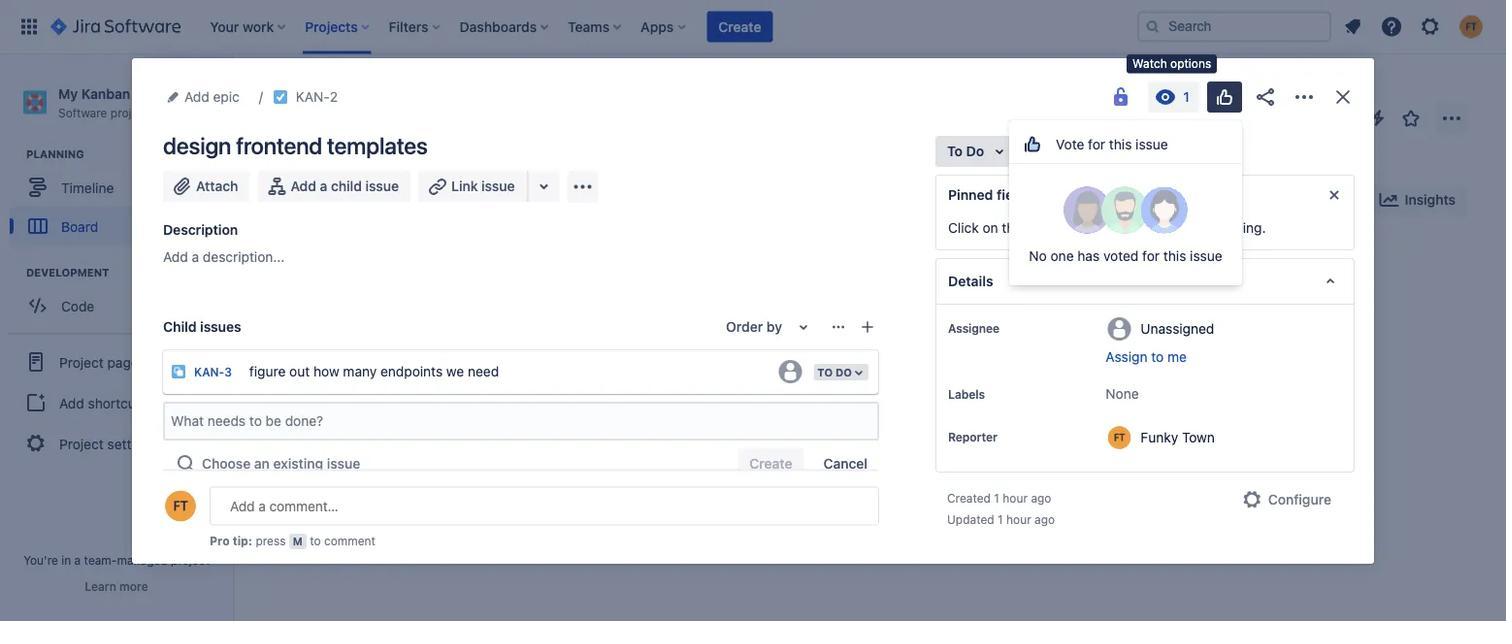 Task type: locate. For each thing, give the bounding box(es) containing it.
start
[[1184, 220, 1213, 236]]

activity
[[163, 522, 213, 538]]

to do button
[[936, 136, 1024, 167], [812, 362, 871, 382]]

add left child on the top of page
[[291, 178, 316, 194]]

pro tip: press m to comment
[[210, 534, 376, 548]]

task image
[[288, 438, 304, 454]]

1 right how
[[342, 353, 348, 367]]

0 horizontal spatial this
[[1110, 136, 1132, 152]]

create button
[[707, 11, 773, 42]]

0 vertical spatial design
[[163, 132, 231, 159]]

2 up kan board
[[330, 89, 338, 105]]

newest first image
[[852, 550, 868, 565]]

the
[[1002, 220, 1023, 236]]

1 vertical spatial unassigned image
[[492, 435, 516, 458]]

this right vote
[[1110, 136, 1132, 152]]

0 vertical spatial hour
[[1003, 491, 1028, 505]]

project down add shortcut
[[59, 436, 104, 452]]

1 vertical spatial 2
[[342, 439, 350, 453]]

details
[[949, 273, 994, 289]]

templates
[[327, 132, 428, 159], [391, 402, 453, 418]]

assignee
[[949, 321, 1000, 335]]

do down issue actions 'icon'
[[836, 366, 852, 379]]

kan-2 link right task icon
[[312, 438, 350, 455]]

issue inside vote for this issue button
[[1136, 136, 1169, 152]]

frontend down the "projects" link
[[236, 132, 322, 159]]

project down kanban
[[110, 106, 149, 119]]

in
[[61, 553, 71, 567]]

0 vertical spatial kan-2 link
[[296, 85, 338, 109]]

0 vertical spatial task image
[[273, 89, 288, 105]]

star kan board image
[[1400, 107, 1423, 130]]

existing
[[273, 456, 323, 472]]

0 vertical spatial to do
[[948, 143, 985, 159]]

1 vertical spatial design
[[288, 402, 330, 418]]

kan board
[[274, 118, 384, 146]]

add inside button
[[59, 395, 84, 411]]

1 horizontal spatial for
[[1143, 248, 1160, 264]]

add left 'epic'
[[184, 89, 210, 105]]

1 horizontal spatial frontend
[[334, 402, 388, 418]]

1 vertical spatial task image
[[288, 352, 304, 368]]

add for add epic
[[184, 89, 210, 105]]

2 inside design frontend templates dialog
[[330, 89, 338, 105]]

projects link
[[272, 78, 323, 101]]

project settings link
[[8, 423, 225, 465]]

create
[[719, 18, 762, 34], [308, 485, 351, 501]]

0 vertical spatial this
[[1110, 136, 1132, 152]]

1 vertical spatial by
[[767, 319, 783, 335]]

2 vertical spatial project
[[59, 436, 104, 452]]

kan-2 right task icon
[[312, 439, 350, 453]]

kan-2 inside design frontend templates dialog
[[296, 89, 338, 105]]

pinning.
[[1217, 220, 1267, 236]]

planning group
[[10, 147, 232, 252]]

kan-2 link up kan board
[[296, 85, 338, 109]]

link
[[451, 178, 478, 194]]

hour right updated
[[1007, 513, 1032, 526]]

unassigned image
[[492, 348, 516, 372], [492, 435, 516, 458]]

learn
[[85, 580, 116, 593]]

funky town image
[[404, 184, 435, 216]]

by for group by
[[1251, 193, 1265, 206]]

issue actions image
[[831, 319, 847, 335]]

0 horizontal spatial to
[[818, 366, 833, 379]]

menu bar inside design frontend templates dialog
[[209, 546, 400, 569]]

design up attach button
[[163, 132, 231, 159]]

menu bar containing all
[[209, 546, 400, 569]]

board
[[61, 218, 98, 234]]

1 inside kan-1 link
[[342, 353, 348, 367]]

1 horizontal spatial 2
[[342, 439, 350, 453]]

0 horizontal spatial by
[[767, 319, 783, 335]]

planning
[[26, 148, 84, 161]]

design frontend templates down figure out how many endpoints we need
[[288, 402, 453, 418]]

1 horizontal spatial to do button
[[936, 136, 1024, 167]]

figure out how many endpoints we need
[[249, 363, 499, 379]]

project down 'activity'
[[171, 553, 210, 567]]

projects
[[272, 81, 323, 97]]

vote options: no one has voted for this issue yet. image
[[1214, 85, 1237, 109]]

task image right figure
[[288, 352, 304, 368]]

by
[[1251, 193, 1265, 206], [767, 319, 783, 335]]

task image up kan
[[273, 89, 288, 105]]

design up task icon
[[288, 402, 330, 418]]

2 up create issue
[[342, 439, 350, 453]]

kan-2 for kan-2 "link" in the design frontend templates dialog
[[296, 89, 338, 105]]

0 vertical spatial for
[[1089, 136, 1106, 152]]

endpoints
[[381, 363, 443, 379]]

1 horizontal spatial by
[[1251, 193, 1265, 206]]

you're
[[23, 553, 58, 567]]

pages
[[107, 354, 146, 370]]

0 vertical spatial frontend
[[236, 132, 322, 159]]

1 vertical spatial create
[[308, 485, 351, 501]]

add for add shortcut
[[59, 395, 84, 411]]

0 vertical spatial kan-2
[[296, 89, 338, 105]]

0 vertical spatial project
[[134, 85, 180, 101]]

more
[[120, 580, 148, 593]]

copy link to issue image
[[334, 88, 350, 104]]

1 horizontal spatial this
[[1164, 248, 1187, 264]]

frontend
[[236, 132, 322, 159], [334, 402, 388, 418]]

kan- for kan-2 "link" in the design frontend templates dialog
[[296, 89, 330, 105]]

add app image
[[571, 175, 595, 199]]

how
[[314, 363, 339, 379]]

design frontend templates up "add a child issue" button
[[163, 132, 428, 159]]

0 horizontal spatial 2
[[330, 89, 338, 105]]

2 vertical spatial 1
[[998, 513, 1004, 526]]

1 horizontal spatial design
[[288, 402, 330, 418]]

search image
[[1146, 19, 1161, 34]]

issue up comment
[[354, 485, 388, 501]]

hour right created
[[1003, 491, 1028, 505]]

to do up pinned
[[948, 143, 985, 159]]

code link
[[10, 287, 223, 325]]

to right next
[[1076, 220, 1089, 236]]

this
[[1110, 136, 1132, 152], [1164, 248, 1187, 264]]

kan- left copy link to issue icon
[[296, 89, 330, 105]]

0 horizontal spatial to do
[[818, 366, 852, 379]]

0 vertical spatial 2
[[330, 89, 338, 105]]

add for add a child issue
[[291, 178, 316, 194]]

1 horizontal spatial create
[[719, 18, 762, 34]]

labels
[[949, 387, 985, 401]]

none
[[1106, 386, 1140, 402]]

1 right updated
[[998, 513, 1004, 526]]

development group
[[10, 265, 232, 331]]

0 horizontal spatial frontend
[[236, 132, 322, 159]]

create column image
[[1097, 254, 1120, 278]]

project up add shortcut
[[59, 354, 104, 370]]

1 vertical spatial 1
[[995, 491, 1000, 505]]

0 vertical spatial 1
[[342, 353, 348, 367]]

pro
[[210, 534, 230, 548]]

to right unassigned icon
[[818, 366, 833, 379]]

0 vertical spatial to
[[948, 143, 963, 159]]

1 vertical spatial design frontend templates
[[288, 402, 453, 418]]

menu bar
[[209, 546, 400, 569]]

by inside dropdown button
[[767, 319, 783, 335]]

no one has voted for this issue
[[1030, 248, 1223, 264]]

create inside primary element
[[719, 18, 762, 34]]

0 horizontal spatial design
[[163, 132, 231, 159]]

to do right unassigned icon
[[818, 366, 852, 379]]

watch options tooltip
[[1127, 54, 1218, 73]]

project
[[110, 106, 149, 119], [171, 553, 210, 567]]

issue down watch
[[1136, 136, 1169, 152]]

configure link
[[1230, 484, 1344, 516]]

1 vertical spatial do
[[836, 366, 852, 379]]

0 vertical spatial create
[[719, 18, 762, 34]]

to do button down issue actions 'icon'
[[812, 362, 871, 382]]

1 horizontal spatial do
[[967, 143, 985, 159]]

project inside my kanban project software project
[[134, 85, 180, 101]]

group
[[1210, 193, 1248, 206]]

issue inside choose an existing issue button
[[327, 456, 360, 472]]

by right group
[[1251, 193, 1265, 206]]

project inside project settings link
[[59, 436, 104, 452]]

templates down endpoints
[[391, 402, 453, 418]]

for right vote
[[1089, 136, 1106, 152]]

project right kanban
[[134, 85, 180, 101]]

kan- right task icon
[[312, 439, 342, 453]]

1 horizontal spatial to do
[[948, 143, 985, 159]]

an
[[254, 456, 270, 472]]

0 horizontal spatial create
[[308, 485, 351, 501]]

1 right created
[[995, 491, 1000, 505]]

actions image
[[1293, 85, 1317, 109]]

do up pinned
[[967, 143, 985, 159]]

group
[[8, 333, 225, 471]]

figure out how many endpoints we need link
[[242, 352, 769, 391]]

ago right created
[[1031, 491, 1052, 505]]

design
[[163, 132, 231, 159], [288, 402, 330, 418]]

1 horizontal spatial to
[[948, 143, 963, 159]]

close image
[[1332, 85, 1355, 109]]

to do button up pinned
[[936, 136, 1024, 167]]

0 horizontal spatial for
[[1089, 136, 1106, 152]]

a inside button
[[320, 178, 328, 194]]

issue down start
[[1191, 248, 1223, 264]]

add inside dropdown button
[[184, 89, 210, 105]]

kan-2
[[296, 89, 338, 105], [312, 439, 350, 453]]

0 vertical spatial to do button
[[936, 136, 1024, 167]]

ago
[[1031, 491, 1052, 505], [1035, 513, 1056, 526]]

hour
[[1003, 491, 1028, 505], [1007, 513, 1032, 526]]

1
[[342, 353, 348, 367], [995, 491, 1000, 505], [998, 513, 1004, 526]]

1 vertical spatial kan-2
[[312, 439, 350, 453]]

created 1 hour ago updated 1 hour ago
[[948, 491, 1056, 526]]

jira software image
[[50, 15, 181, 38], [50, 15, 181, 38]]

to up pinned
[[948, 143, 963, 159]]

1 vertical spatial project
[[171, 553, 210, 567]]

do
[[967, 143, 985, 159], [836, 366, 852, 379]]

field
[[1103, 220, 1131, 236]]

to left 'me'
[[1152, 349, 1164, 365]]

issue inside create issue button
[[354, 485, 388, 501]]

0 vertical spatial templates
[[327, 132, 428, 159]]

funky town
[[1141, 429, 1216, 445]]

kan- for kan-1 link
[[312, 353, 342, 367]]

0 horizontal spatial task image
[[273, 89, 288, 105]]

design frontend templates dialog
[[132, 58, 1375, 621]]

task image
[[273, 89, 288, 105], [288, 352, 304, 368]]

issue right link at the left top of the page
[[482, 178, 515, 194]]

project
[[134, 85, 180, 101], [59, 354, 104, 370], [59, 436, 104, 452]]

kan-1
[[312, 353, 348, 367]]

create issue
[[308, 485, 388, 501]]

project for project settings
[[59, 436, 104, 452]]

primary element
[[12, 0, 1138, 54]]

issue inside link issue button
[[482, 178, 515, 194]]

1 vertical spatial kan-2 link
[[312, 438, 350, 455]]

unassigned image
[[779, 360, 802, 384]]

cancel button
[[812, 449, 880, 480]]

voted
[[1104, 248, 1139, 264]]

issue right child on the top of page
[[366, 178, 399, 194]]

create child image
[[860, 319, 876, 335]]

this down next to a field label to start pinning.
[[1164, 248, 1187, 264]]

add a child issue button
[[258, 171, 411, 202]]

frontend down "many"
[[334, 402, 388, 418]]

1 horizontal spatial project
[[171, 553, 210, 567]]

by right order
[[767, 319, 783, 335]]

1 vertical spatial project
[[59, 354, 104, 370]]

figure
[[249, 363, 286, 379]]

templates up child on the top of page
[[327, 132, 428, 159]]

create for create issue
[[308, 485, 351, 501]]

Child issues field
[[165, 404, 878, 439]]

0 of 1 child issues complete image
[[471, 438, 486, 454], [471, 438, 486, 454]]

create issue button
[[277, 475, 529, 510]]

0 horizontal spatial project
[[110, 106, 149, 119]]

1 vertical spatial to do button
[[812, 362, 871, 382]]

design inside dialog
[[163, 132, 231, 159]]

to right m
[[310, 534, 321, 548]]

0 vertical spatial project
[[110, 106, 149, 119]]

add left shortcut
[[59, 395, 84, 411]]

design frontend templates inside dialog
[[163, 132, 428, 159]]

to do
[[948, 143, 985, 159], [818, 366, 852, 379]]

unassigned
[[1141, 320, 1215, 336]]

kan-2 up kan board
[[296, 89, 338, 105]]

unassigned image right we
[[492, 348, 516, 372]]

0 vertical spatial by
[[1251, 193, 1265, 206]]

on
[[983, 220, 999, 236]]

for down label
[[1143, 248, 1160, 264]]

add inside button
[[291, 178, 316, 194]]

0 vertical spatial unassigned image
[[492, 348, 516, 372]]

settings
[[107, 436, 158, 452]]

templates inside dialog
[[327, 132, 428, 159]]

label
[[1134, 220, 1164, 236]]

comment
[[324, 534, 376, 548]]

kan- right out
[[312, 353, 342, 367]]

issue up create issue
[[327, 456, 360, 472]]

to inside button
[[1152, 349, 1164, 365]]

project pages link
[[8, 341, 225, 384]]

automations menu button icon image
[[1367, 106, 1390, 130]]

add down description
[[163, 249, 188, 265]]

order
[[726, 319, 763, 335]]

1 horizontal spatial task image
[[288, 352, 304, 368]]

order by
[[726, 319, 783, 335]]

ago right updated
[[1035, 513, 1056, 526]]

1 vertical spatial to
[[818, 366, 833, 379]]

a left child on the top of page
[[320, 178, 328, 194]]

0 vertical spatial design frontend templates
[[163, 132, 428, 159]]

to
[[948, 143, 963, 159], [818, 366, 833, 379]]

unassigned image up add a comment… field
[[492, 435, 516, 458]]



Task type: describe. For each thing, give the bounding box(es) containing it.
add for add a description...
[[163, 249, 188, 265]]

1 vertical spatial hour
[[1007, 513, 1032, 526]]

a right the in
[[74, 553, 81, 567]]

options
[[1171, 57, 1212, 70]]

add people image
[[449, 188, 472, 212]]

one
[[1051, 248, 1074, 264]]

1 vertical spatial for
[[1143, 248, 1160, 264]]

managed
[[117, 553, 168, 567]]

description...
[[203, 249, 285, 265]]

cancel
[[824, 456, 868, 472]]

assign
[[1106, 349, 1148, 365]]

by for order by
[[767, 319, 783, 335]]

group by
[[1210, 193, 1265, 206]]

group containing project pages
[[8, 333, 225, 471]]

software
[[58, 106, 107, 119]]

first
[[823, 549, 849, 565]]

code
[[61, 298, 94, 314]]

choose an existing issue button
[[163, 449, 372, 480]]

has
[[1078, 248, 1100, 264]]

1 unassigned image from the top
[[492, 348, 516, 372]]

updated
[[948, 513, 995, 526]]

frontend inside dialog
[[236, 132, 322, 159]]

board link
[[10, 207, 223, 246]]

1 vertical spatial to do
[[818, 366, 852, 379]]

kan-2 link inside design frontend templates dialog
[[296, 85, 338, 109]]

kan-1 link
[[312, 352, 348, 368]]

timeline
[[61, 179, 114, 195]]

1 for kan-
[[342, 353, 348, 367]]

comments button
[[249, 546, 330, 569]]

kan- for kan-2 "link" to the bottom
[[312, 439, 342, 453]]

details element
[[936, 258, 1355, 305]]

next to a field label to start pinning.
[[1042, 220, 1267, 236]]

Add a comment… field
[[210, 487, 880, 526]]

to left start
[[1168, 220, 1180, 236]]

kan-3
[[194, 366, 232, 379]]

reporter
[[949, 430, 998, 444]]

click
[[949, 220, 979, 236]]

insights image
[[1378, 188, 1402, 212]]

add a child issue
[[291, 178, 399, 194]]

show:
[[163, 549, 201, 565]]

0 vertical spatial ago
[[1031, 491, 1052, 505]]

child issues
[[163, 319, 241, 335]]

created
[[948, 491, 991, 505]]

Search this board text field
[[274, 183, 363, 217]]

1 vertical spatial ago
[[1035, 513, 1056, 526]]

0 horizontal spatial to do button
[[812, 362, 871, 382]]

team-
[[84, 553, 117, 567]]

vote
[[1056, 136, 1085, 152]]

project inside my kanban project software project
[[110, 106, 149, 119]]

create for create
[[719, 18, 762, 34]]

project settings
[[59, 436, 158, 452]]

my
[[58, 85, 78, 101]]

issue type: subtask image
[[171, 364, 186, 380]]

3
[[224, 366, 232, 379]]

attach button
[[163, 171, 250, 202]]

kan
[[274, 118, 320, 146]]

1 vertical spatial frontend
[[334, 402, 388, 418]]

insights
[[1406, 192, 1456, 208]]

shortcut
[[88, 395, 141, 411]]

Search field
[[1138, 11, 1332, 42]]

for inside button
[[1089, 136, 1106, 152]]

choose
[[202, 456, 251, 472]]

newest first button
[[759, 546, 880, 569]]

we
[[447, 363, 464, 379]]

attach
[[196, 178, 238, 194]]

2 unassigned image from the top
[[492, 435, 516, 458]]

next
[[1046, 220, 1072, 236]]

child
[[331, 178, 362, 194]]

add shortcut
[[59, 395, 141, 411]]

hide message image
[[1323, 184, 1347, 207]]

vote for this issue button
[[1010, 124, 1243, 163]]

kanban
[[81, 85, 130, 101]]

issue inside "add a child issue" button
[[366, 178, 399, 194]]

timeline link
[[10, 168, 223, 207]]

a left field
[[1092, 220, 1100, 236]]

click on the
[[949, 220, 1026, 236]]

no
[[1030, 248, 1047, 264]]

share image
[[1254, 85, 1278, 109]]

tip:
[[233, 534, 252, 548]]

town
[[1183, 429, 1216, 445]]

development
[[26, 267, 109, 279]]

comments
[[255, 549, 324, 565]]

funky
[[1141, 429, 1179, 445]]

link web pages and more image
[[533, 175, 556, 198]]

you're in a team-managed project
[[23, 553, 210, 567]]

project pages
[[59, 354, 146, 370]]

newest first
[[771, 549, 849, 565]]

add a description...
[[163, 249, 285, 265]]

board
[[325, 118, 384, 146]]

1 vertical spatial templates
[[391, 402, 453, 418]]

create banner
[[0, 0, 1507, 54]]

all button
[[213, 546, 241, 569]]

0 horizontal spatial do
[[836, 366, 852, 379]]

all
[[219, 549, 235, 565]]

link issue button
[[418, 171, 529, 202]]

assign to me
[[1106, 349, 1187, 365]]

pinned
[[949, 187, 994, 203]]

vote for this issue
[[1056, 136, 1169, 152]]

press
[[256, 534, 286, 548]]

many
[[343, 363, 377, 379]]

assign to me button
[[1106, 348, 1335, 367]]

me
[[1168, 349, 1187, 365]]

profile image of funky town image
[[165, 491, 196, 522]]

description
[[163, 222, 238, 238]]

out
[[289, 363, 310, 379]]

a down description
[[192, 249, 199, 265]]

fields
[[997, 187, 1033, 203]]

my kanban project software project
[[58, 85, 180, 119]]

1 for created
[[995, 491, 1000, 505]]

0 vertical spatial do
[[967, 143, 985, 159]]

1 vertical spatial this
[[1164, 248, 1187, 264]]

project for project pages
[[59, 354, 104, 370]]

kan-3 link
[[194, 366, 232, 379]]

kan-2 for kan-2 "link" to the bottom
[[312, 439, 350, 453]]

kan- right issue type: subtask 'icon'
[[194, 366, 224, 379]]

link issue
[[451, 178, 515, 194]]

configure
[[1269, 492, 1332, 508]]

m
[[293, 535, 303, 548]]

order by button
[[715, 312, 827, 343]]

add epic
[[184, 89, 240, 105]]

this inside vote for this issue button
[[1110, 136, 1132, 152]]



Task type: vqa. For each thing, say whether or not it's contained in the screenshot.
PINNING.
yes



